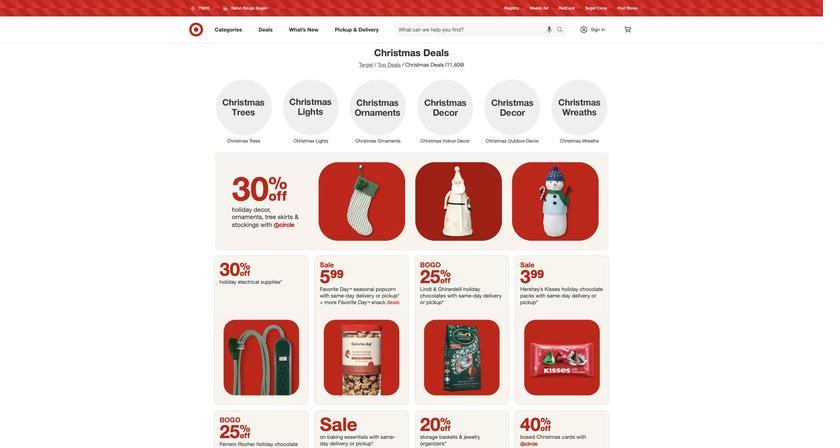 Task type: locate. For each thing, give the bounding box(es) containing it.
pickup* right baking
[[356, 440, 374, 447]]

holiday inside ferrero rocher holiday chocolate packs with same-day delivery o
[[257, 441, 273, 448]]

target left circle
[[585, 6, 596, 11]]

baton rouge siegen
[[231, 6, 268, 11]]

day right rocher
[[261, 448, 270, 448]]

day right the more
[[346, 293, 355, 299]]

0 horizontal spatial 25
[[220, 420, 250, 443]]

tree
[[265, 213, 276, 221]]

same- for hershey's kisses holiday chocolate packs with same-day delivery or pickup*
[[547, 293, 562, 299]]

What can we help you find? suggestions appear below search field
[[395, 22, 559, 37]]

2 / from the left
[[402, 61, 404, 68]]

christmas trees link
[[210, 77, 277, 144]]

25
[[420, 265, 451, 288], [220, 420, 250, 443]]

favorite
[[320, 286, 339, 293], [338, 299, 357, 306]]

christmas right "top deals" link
[[405, 61, 429, 68]]

what's new
[[289, 26, 319, 33]]

& inside lindt & ghirardelli holiday chocolates with same-day delivery or pickup*
[[433, 286, 437, 293]]

1 decor from the left
[[457, 138, 470, 144]]

circle inside 40 boxed christmas cards with circle
[[525, 441, 538, 447]]

1 vertical spatial packs
[[220, 448, 234, 448]]

chocolate for sale
[[580, 286, 603, 293]]

1 horizontal spatial day
[[358, 299, 367, 306]]

chocolate inside hershey's kisses holiday chocolate packs with same-day delivery or pickup*
[[580, 286, 603, 293]]

holiday inside 30 holiday electrical supplies*
[[220, 279, 237, 285]]

delivery inside ferrero rocher holiday chocolate packs with same-day delivery o
[[271, 448, 290, 448]]

favorite right the more
[[338, 299, 357, 306]]

target
[[585, 6, 596, 11], [359, 61, 373, 68]]

favorite day ™
[[320, 286, 352, 293]]

find stores
[[618, 6, 638, 11]]

1 horizontal spatial target
[[585, 6, 596, 11]]

1 vertical spatial 30
[[220, 258, 250, 280]]

pickup* down lindt
[[426, 299, 444, 306]]

or inside seasonal popcorn with same-day delivery or pickup* + more favorite day
[[376, 293, 381, 299]]

day right kisses at the bottom
[[562, 293, 571, 299]]

1 horizontal spatial 99
[[531, 265, 545, 288]]

ornaments,
[[232, 213, 263, 221]]

christmas left cards
[[537, 434, 561, 440]]

deals up (11,609)
[[423, 47, 449, 59]]

day left essentials
[[320, 440, 329, 447]]

same- inside sale on baking essentials with same- day delivery or pickup*
[[381, 434, 396, 440]]

holiday
[[232, 206, 252, 213], [220, 279, 237, 285], [464, 286, 480, 293], [562, 286, 579, 293], [257, 441, 273, 448]]

0 vertical spatial packs
[[521, 293, 535, 299]]

decor right indoor
[[457, 138, 470, 144]]

deals
[[387, 299, 400, 306]]

deals left (11,609)
[[431, 61, 444, 68]]

sale for 5
[[320, 261, 334, 269]]

top deals link
[[378, 61, 401, 68]]

1 horizontal spatial /
[[402, 61, 404, 68]]

day for hershey's kisses holiday chocolate packs with same-day delivery or pickup*
[[562, 293, 571, 299]]

3
[[521, 265, 531, 288]]

cards
[[562, 434, 575, 440]]

same- inside lindt & ghirardelli holiday chocolates with same-day delivery or pickup*
[[459, 293, 474, 299]]

day right ghirardelli
[[474, 293, 482, 299]]

0 horizontal spatial target
[[359, 61, 373, 68]]

0 horizontal spatial decor
[[457, 138, 470, 144]]

bogo up the ferrero
[[220, 416, 241, 424]]

1 horizontal spatial circle
[[525, 441, 538, 447]]

day inside seasonal popcorn with same-day delivery or pickup* + more favorite day
[[358, 299, 367, 306]]

1 / from the left
[[375, 61, 377, 68]]

chocolate for bogo
[[275, 441, 298, 448]]

pickup* inside lindt & ghirardelli holiday chocolates with same-day delivery or pickup*
[[426, 299, 444, 306]]

circle down boxed
[[525, 441, 538, 447]]

& right lindt
[[433, 286, 437, 293]]

packs down the 3
[[521, 293, 535, 299]]

christmas lights link
[[277, 77, 345, 144]]

(11,609)
[[445, 61, 464, 68]]

70820
[[199, 6, 210, 11]]

what's
[[289, 26, 306, 33]]

chocolate inside ferrero rocher holiday chocolate packs with same-day delivery o
[[275, 441, 298, 448]]

30 inside 30 holiday electrical supplies*
[[220, 258, 250, 280]]

lights
[[316, 138, 328, 144]]

1 vertical spatial day
[[358, 299, 367, 306]]

day inside lindt & ghirardelli holiday chocolates with same-day delivery or pickup*
[[474, 293, 482, 299]]

bogo
[[420, 261, 441, 269], [220, 416, 241, 424]]

same- inside hershey's kisses holiday chocolate packs with same-day delivery or pickup*
[[547, 293, 562, 299]]

delivery for hershey's kisses holiday chocolate packs with same-day delivery or pickup*
[[572, 293, 590, 299]]

lindt & ghirardelli holiday chocolates with same-day delivery or pickup*
[[420, 286, 502, 306]]

rouge
[[243, 6, 254, 11]]

™ left snack
[[367, 299, 370, 306]]

christmas up "top deals" link
[[374, 47, 421, 59]]

& inside "link"
[[354, 26, 357, 33]]

1 horizontal spatial bogo
[[420, 261, 441, 269]]

with inside lindt & ghirardelli holiday chocolates with same-day delivery or pickup*
[[448, 293, 457, 299]]

deals right top
[[388, 61, 401, 68]]

day inside ferrero rocher holiday chocolate packs with same-day delivery o
[[261, 448, 270, 448]]

1 vertical spatial ™
[[367, 299, 370, 306]]

2 99 from the left
[[531, 265, 545, 288]]

new
[[307, 26, 319, 33]]

christmas ornaments link
[[345, 77, 412, 144]]

holiday right ghirardelli
[[464, 286, 480, 293]]

1 horizontal spatial decor
[[527, 138, 539, 144]]

circle
[[597, 6, 607, 11]]

find
[[618, 6, 625, 11]]

weekly
[[530, 6, 543, 11]]

0 vertical spatial day
[[340, 286, 349, 293]]

1 vertical spatial 25
[[220, 420, 250, 443]]

day left seasonal
[[340, 286, 349, 293]]

40 boxed christmas cards with circle
[[521, 413, 586, 447]]

decor right outdoor
[[527, 138, 539, 144]]

popcorn
[[376, 286, 396, 293]]

circle
[[279, 221, 295, 229], [525, 441, 538, 447]]

99
[[330, 265, 344, 288], [531, 265, 545, 288]]

packs inside ferrero rocher holiday chocolate packs with same-day delivery o
[[220, 448, 234, 448]]

0 vertical spatial bogo
[[420, 261, 441, 269]]

/
[[375, 61, 377, 68], [402, 61, 404, 68]]

pickup & delivery link
[[329, 22, 387, 37]]

seasonal
[[354, 286, 374, 293]]

1 vertical spatial bogo
[[220, 416, 241, 424]]

1 vertical spatial circle
[[525, 441, 538, 447]]

weekly ad link
[[530, 5, 549, 11]]

0 horizontal spatial bogo
[[220, 416, 241, 424]]

packs inside hershey's kisses holiday chocolate packs with same-day delivery or pickup*
[[521, 293, 535, 299]]

christmas deals target / top deals / christmas deals (11,609)
[[359, 47, 464, 68]]

ad
[[544, 6, 549, 11]]

2 decor from the left
[[527, 138, 539, 144]]

christmas inside 40 boxed christmas cards with circle
[[537, 434, 561, 440]]

day down seasonal
[[358, 299, 367, 306]]

decor,
[[254, 206, 271, 213]]

holiday inside hershey's kisses holiday chocolate packs with same-day delivery or pickup*
[[562, 286, 579, 293]]

25 for rocher
[[220, 420, 250, 443]]

delivery inside hershey's kisses holiday chocolate packs with same-day delivery or pickup*
[[572, 293, 590, 299]]

30
[[232, 168, 288, 209], [220, 258, 250, 280]]

™
[[349, 286, 352, 293], [367, 299, 370, 306]]

99 left kisses at the bottom
[[531, 265, 545, 288]]

seasonal popcorn with same-day delivery or pickup* + more favorite day
[[320, 286, 400, 306]]

ferrero rocher holiday chocolate packs with same-day delivery o
[[220, 441, 298, 448]]

decor
[[457, 138, 470, 144], [527, 138, 539, 144]]

target left top
[[359, 61, 373, 68]]

day
[[340, 286, 349, 293], [358, 299, 367, 306]]

christmas left lights
[[294, 138, 315, 144]]

holiday up 'stockings'
[[232, 206, 252, 213]]

christmas left trees
[[227, 138, 248, 144]]

day inside hershey's kisses holiday chocolate packs with same-day delivery or pickup*
[[562, 293, 571, 299]]

holiday right rocher
[[257, 441, 273, 448]]

0 horizontal spatial ™
[[349, 286, 352, 293]]

christmas left ornaments
[[356, 138, 376, 144]]

in
[[602, 27, 605, 32]]

or inside hershey's kisses holiday chocolate packs with same-day delivery or pickup*
[[592, 293, 597, 299]]

with inside holiday decor, ornaments, tree skirts & stockings with
[[261, 221, 272, 229]]

bogo up lindt
[[420, 261, 441, 269]]

1 horizontal spatial packs
[[521, 293, 535, 299]]

sale
[[320, 261, 334, 269], [521, 261, 535, 269], [320, 413, 357, 436]]

1 vertical spatial chocolate
[[275, 441, 298, 448]]

holiday right kisses at the bottom
[[562, 286, 579, 293]]

/ right "top deals" link
[[402, 61, 404, 68]]

christmas left wreaths
[[560, 138, 581, 144]]

pickup* right seasonal
[[382, 293, 400, 299]]

delivery for ferrero rocher holiday chocolate packs with same-day delivery o
[[271, 448, 290, 448]]

0 vertical spatial target
[[585, 6, 596, 11]]

30 holiday electrical supplies*
[[220, 258, 282, 285]]

packs left rocher
[[220, 448, 234, 448]]

ferrero
[[220, 441, 237, 448]]

0 vertical spatial circle
[[279, 221, 295, 229]]

favorite up the more
[[320, 286, 339, 293]]

99 up the more
[[330, 265, 344, 288]]

& right skirts
[[295, 213, 299, 221]]

christmas for ornaments
[[356, 138, 376, 144]]

christmas
[[374, 47, 421, 59], [405, 61, 429, 68], [227, 138, 248, 144], [294, 138, 315, 144], [356, 138, 376, 144], [421, 138, 442, 144], [486, 138, 507, 144], [560, 138, 581, 144], [537, 434, 561, 440]]

& right pickup
[[354, 26, 357, 33]]

christmas left indoor
[[421, 138, 442, 144]]

0 vertical spatial 30
[[232, 168, 288, 209]]

0 horizontal spatial 99
[[330, 265, 344, 288]]

1 99 from the left
[[330, 265, 344, 288]]

on
[[320, 434, 326, 440]]

christmas left outdoor
[[486, 138, 507, 144]]

& left jewelry
[[459, 434, 462, 440]]

delivery inside lindt & ghirardelli holiday chocolates with same-day delivery or pickup*
[[484, 293, 502, 299]]

holiday left 'electrical'
[[220, 279, 237, 285]]

0 vertical spatial 25
[[420, 265, 451, 288]]

christmas ornaments
[[356, 138, 401, 144]]

1 vertical spatial target
[[359, 61, 373, 68]]

delivery
[[356, 293, 374, 299], [484, 293, 502, 299], [572, 293, 590, 299], [330, 440, 348, 447], [271, 448, 290, 448]]

0 horizontal spatial chocolate
[[275, 441, 298, 448]]

pickup* down hershey's
[[521, 299, 538, 306]]

1 horizontal spatial 25
[[420, 265, 451, 288]]

1 horizontal spatial chocolate
[[580, 286, 603, 293]]

1 vertical spatial favorite
[[338, 299, 357, 306]]

0 horizontal spatial packs
[[220, 448, 234, 448]]

0 horizontal spatial /
[[375, 61, 377, 68]]

/ left top
[[375, 61, 377, 68]]

™ left seasonal
[[349, 286, 352, 293]]

rocher
[[238, 441, 255, 448]]

circle down skirts
[[279, 221, 295, 229]]

pickup* inside hershey's kisses holiday chocolate packs with same-day delivery or pickup*
[[521, 299, 538, 306]]

pickup* inside seasonal popcorn with same-day delivery or pickup* + more favorite day
[[382, 293, 400, 299]]

ghirardelli
[[438, 286, 462, 293]]

same- inside ferrero rocher holiday chocolate packs with same-day delivery o
[[246, 448, 261, 448]]

same- for lindt & ghirardelli holiday chocolates with same-day delivery or pickup*
[[459, 293, 474, 299]]

stores
[[627, 6, 638, 11]]

day for lindt & ghirardelli holiday chocolates with same-day delivery or pickup*
[[474, 293, 482, 299]]

registry link
[[505, 5, 519, 11]]

ornaments
[[378, 138, 401, 144]]

0 vertical spatial chocolate
[[580, 286, 603, 293]]

target inside christmas deals target / top deals / christmas deals (11,609)
[[359, 61, 373, 68]]

delivery for lindt & ghirardelli holiday chocolates with same-day delivery or pickup*
[[484, 293, 502, 299]]

search button
[[554, 22, 570, 38]]

99 for 5 99
[[330, 265, 344, 288]]



Task type: vqa. For each thing, say whether or not it's contained in the screenshot.
) in the Colors ( 32 )
no



Task type: describe. For each thing, give the bounding box(es) containing it.
trees
[[249, 138, 260, 144]]

& inside holiday decor, ornaments, tree skirts & stockings with
[[295, 213, 299, 221]]

christmas trees
[[227, 138, 260, 144]]

indoor
[[443, 138, 456, 144]]

or inside sale on baking essentials with same- day delivery or pickup*
[[350, 440, 355, 447]]

kisses
[[545, 286, 560, 293]]

5 99
[[320, 265, 344, 288]]

christmas for deals
[[374, 47, 421, 59]]

20 storage baskets & jewelry organizers*
[[420, 413, 480, 447]]

siegen
[[256, 6, 268, 11]]

delivery inside sale on baking essentials with same- day delivery or pickup*
[[330, 440, 348, 447]]

sale on baking essentials with same- day delivery or pickup*
[[320, 413, 396, 447]]

more
[[325, 299, 337, 306]]

outdoor
[[508, 138, 525, 144]]

weekly ad
[[530, 6, 549, 11]]

sale for 3
[[521, 261, 535, 269]]

99 for 3 99
[[531, 265, 545, 288]]

top
[[378, 61, 386, 68]]

20
[[420, 413, 451, 436]]

30 for 30 holiday electrical supplies*
[[220, 258, 250, 280]]

categories link
[[209, 22, 250, 37]]

delivery
[[359, 26, 379, 33]]

delivery inside seasonal popcorn with same-day delivery or pickup* + more favorite day
[[356, 293, 374, 299]]

with inside sale on baking essentials with same- day delivery or pickup*
[[369, 434, 379, 440]]

™ snack
[[367, 299, 387, 306]]

deals link
[[253, 22, 281, 37]]

pickup
[[335, 26, 352, 33]]

redcard link
[[559, 5, 575, 11]]

christmas for indoor
[[421, 138, 442, 144]]

find stores link
[[618, 5, 638, 11]]

christmas indoor decor
[[421, 138, 470, 144]]

christmas outdoor decor link
[[479, 77, 546, 144]]

electrical
[[238, 279, 259, 285]]

0 vertical spatial favorite
[[320, 286, 339, 293]]

skirts
[[278, 213, 293, 221]]

favorite inside seasonal popcorn with same-day delivery or pickup* + more favorite day
[[338, 299, 357, 306]]

organizers*
[[420, 440, 447, 447]]

& inside '20 storage baskets & jewelry organizers*'
[[459, 434, 462, 440]]

christmas for lights
[[294, 138, 315, 144]]

same- for ferrero rocher holiday chocolate packs with same-day delivery o
[[246, 448, 261, 448]]

5
[[320, 265, 330, 288]]

storage
[[420, 434, 438, 440]]

hershey's
[[521, 286, 543, 293]]

holiday inside lindt & ghirardelli holiday chocolates with same-day delivery or pickup*
[[464, 286, 480, 293]]

hershey's kisses holiday chocolate packs with same-day delivery or pickup*
[[521, 286, 603, 306]]

categories
[[215, 26, 242, 33]]

25 for &
[[420, 265, 451, 288]]

day inside seasonal popcorn with same-day delivery or pickup* + more favorite day
[[346, 293, 355, 299]]

packs for sale
[[521, 293, 535, 299]]

pickup* inside sale on baking essentials with same- day delivery or pickup*
[[356, 440, 374, 447]]

what's new link
[[284, 22, 327, 37]]

wreaths
[[582, 138, 599, 144]]

jewelry
[[464, 434, 480, 440]]

sign in
[[591, 27, 605, 32]]

same- inside seasonal popcorn with same-day delivery or pickup* + more favorite day
[[331, 293, 346, 299]]

christmas for wreaths
[[560, 138, 581, 144]]

with inside seasonal popcorn with same-day delivery or pickup* + more favorite day
[[320, 293, 330, 299]]

0 horizontal spatial day
[[340, 286, 349, 293]]

1 horizontal spatial ™
[[367, 299, 370, 306]]

target circle link
[[585, 5, 607, 11]]

christmas wreaths
[[560, 138, 599, 144]]

day inside sale on baking essentials with same- day delivery or pickup*
[[320, 440, 329, 447]]

essentials
[[345, 434, 368, 440]]

or inside lindt & ghirardelli holiday chocolates with same-day delivery or pickup*
[[420, 299, 425, 306]]

chocolates
[[420, 293, 446, 299]]

sign
[[591, 27, 600, 32]]

+
[[320, 299, 323, 306]]

decor for christmas indoor decor
[[457, 138, 470, 144]]

with inside 40 boxed christmas cards with circle
[[577, 434, 586, 440]]

with inside hershey's kisses holiday chocolate packs with same-day delivery or pickup*
[[536, 293, 546, 299]]

70820 button
[[187, 2, 217, 14]]

3 99
[[521, 265, 545, 288]]

deals down siegen
[[259, 26, 273, 33]]

target circle
[[585, 6, 607, 11]]

40
[[521, 413, 551, 436]]

0 vertical spatial ™
[[349, 286, 352, 293]]

supplies*
[[261, 279, 282, 285]]

day for ferrero rocher holiday chocolate packs with same-day delivery o
[[261, 448, 270, 448]]

boxed
[[521, 434, 535, 440]]

decor for christmas outdoor decor
[[527, 138, 539, 144]]

snack
[[372, 299, 386, 306]]

lindt
[[420, 286, 432, 293]]

redcard
[[559, 6, 575, 11]]

30 for 30
[[232, 168, 288, 209]]

christmas for trees
[[227, 138, 248, 144]]

baskets
[[439, 434, 458, 440]]

christmas lights
[[294, 138, 328, 144]]

target link
[[359, 61, 373, 68]]

bogo for lindt
[[420, 261, 441, 269]]

search
[[554, 27, 570, 33]]

christmas wreaths link
[[546, 77, 613, 144]]

holiday inside holiday decor, ornaments, tree skirts & stockings with
[[232, 206, 252, 213]]

sign in link
[[574, 22, 615, 37]]

christmas for outdoor
[[486, 138, 507, 144]]

0 horizontal spatial circle
[[279, 221, 295, 229]]

baton rouge siegen button
[[219, 2, 272, 14]]

with inside ferrero rocher holiday chocolate packs with same-day delivery o
[[235, 448, 245, 448]]

pickup & delivery
[[335, 26, 379, 33]]

christmas outdoor decor
[[486, 138, 539, 144]]

bogo for ferrero
[[220, 416, 241, 424]]

stockings
[[232, 221, 259, 229]]

christmas indoor decor link
[[412, 77, 479, 144]]

sale inside sale on baking essentials with same- day delivery or pickup*
[[320, 413, 357, 436]]

packs for bogo
[[220, 448, 234, 448]]

baton
[[231, 6, 242, 11]]



